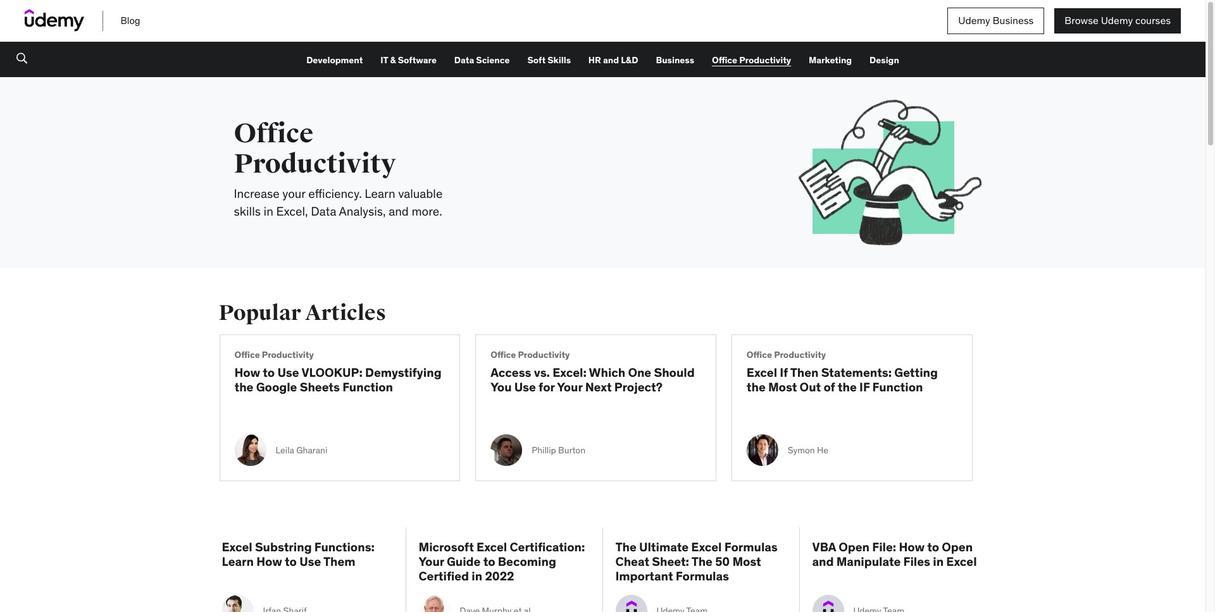 Task type: vqa. For each thing, say whether or not it's contained in the screenshot.
bottom DATA
yes



Task type: locate. For each thing, give the bounding box(es) containing it.
most for if
[[769, 380, 797, 395]]

1 function from the left
[[343, 380, 393, 395]]

in inside microsoft excel certification: your guide to becoming certified in 2022
[[472, 569, 483, 584]]

productivity
[[740, 54, 792, 66], [234, 148, 396, 180], [262, 350, 314, 361], [518, 350, 570, 361], [774, 350, 826, 361]]

most right 50
[[733, 555, 762, 570]]

1 horizontal spatial most
[[769, 380, 797, 395]]

0 vertical spatial business
[[993, 14, 1034, 27]]

the ultimate excel formulas cheat sheet: the 50 most important formulas link
[[616, 540, 787, 584]]

1 the from the left
[[235, 380, 254, 395]]

excel inside office productivity excel if then statements: getting the most out of the if function
[[747, 365, 778, 381]]

most inside office productivity excel if then statements: getting the most out of the if function
[[769, 380, 797, 395]]

udemy image
[[25, 8, 84, 33]]

0 horizontal spatial in
[[264, 204, 273, 219]]

1 horizontal spatial in
[[472, 569, 483, 584]]

and
[[603, 54, 619, 66], [389, 204, 409, 219], [813, 555, 834, 570]]

l&d
[[621, 54, 639, 66]]

to right guide on the left of page
[[484, 555, 496, 570]]

2 function from the left
[[873, 380, 923, 395]]

1 horizontal spatial function
[[873, 380, 923, 395]]

gharani
[[296, 445, 328, 456]]

1 horizontal spatial data
[[454, 54, 474, 66]]

excel up 2022
[[477, 540, 507, 556]]

functions:
[[315, 540, 375, 556]]

guide
[[447, 555, 481, 570]]

office inside office productivity how to use vlookup: demystifying the google sheets function
[[235, 350, 260, 361]]

2 horizontal spatial and
[[813, 555, 834, 570]]

in left 2022
[[472, 569, 483, 584]]

increase
[[234, 186, 280, 201]]

access
[[491, 365, 532, 381]]

1 vertical spatial and
[[389, 204, 409, 219]]

search icon image
[[16, 52, 27, 65]]

1 vertical spatial data
[[311, 204, 336, 219]]

productivity inside office productivity excel if then statements: getting the most out of the if function
[[774, 350, 826, 361]]

excel inside excel substring functions: learn how to use them
[[222, 540, 252, 556]]

and left manipulate
[[813, 555, 834, 570]]

one
[[628, 365, 652, 381]]

important
[[616, 569, 673, 584]]

1 vertical spatial business
[[656, 54, 695, 66]]

office inside office productivity access vs. excel: which one should you use for your next project?
[[491, 350, 516, 361]]

in for excel
[[472, 569, 483, 584]]

use left sheets
[[278, 365, 299, 381]]

then
[[791, 365, 819, 381]]

data down efficiency. at the top of the page
[[311, 204, 336, 219]]

productivity inside office productivity access vs. excel: which one should you use for your next project?
[[518, 350, 570, 361]]

getting
[[895, 365, 938, 381]]

marketing
[[809, 54, 852, 66]]

office inside office productivity increase your efficiency. learn valuable skills in excel, data analysis, and more.
[[234, 117, 314, 150]]

2 horizontal spatial use
[[515, 380, 536, 395]]

most left out in the right of the page
[[769, 380, 797, 395]]

0 horizontal spatial most
[[733, 555, 762, 570]]

most for formulas
[[733, 555, 762, 570]]

use left "for"
[[515, 380, 536, 395]]

your inside microsoft excel certification: your guide to becoming certified in 2022
[[419, 555, 444, 570]]

manipulate
[[837, 555, 901, 570]]

productivity inside office productivity increase your efficiency. learn valuable skills in excel, data analysis, and more.
[[234, 148, 396, 180]]

how inside excel substring functions: learn how to use them
[[257, 555, 282, 570]]

access vs. excel: which one should you use for your next project? link
[[491, 365, 701, 409]]

1 horizontal spatial the
[[747, 380, 766, 395]]

the inside office productivity how to use vlookup: demystifying the google sheets function
[[235, 380, 254, 395]]

0 vertical spatial most
[[769, 380, 797, 395]]

udemy
[[959, 14, 991, 27], [1102, 14, 1133, 27]]

data left science
[[454, 54, 474, 66]]

0 vertical spatial formulas
[[725, 540, 778, 556]]

office
[[712, 54, 738, 66], [234, 117, 314, 150], [235, 350, 260, 361], [491, 350, 516, 361], [747, 350, 772, 361]]

open right vba on the right
[[839, 540, 870, 556]]

1 vertical spatial your
[[419, 555, 444, 570]]

excel left if
[[747, 365, 778, 381]]

function
[[343, 380, 393, 395], [873, 380, 923, 395]]

next
[[586, 380, 612, 395]]

0 vertical spatial learn
[[365, 186, 395, 201]]

2 horizontal spatial the
[[838, 380, 857, 395]]

courses
[[1136, 14, 1171, 27]]

soft skills link
[[528, 54, 571, 66]]

0 horizontal spatial function
[[343, 380, 393, 395]]

2022
[[485, 569, 514, 584]]

the
[[616, 540, 637, 556], [692, 555, 713, 570]]

and inside vba open file: how to open and manipulate files in excel
[[813, 555, 834, 570]]

use left the 'them' at the bottom of the page
[[300, 555, 321, 570]]

0 horizontal spatial the
[[616, 540, 637, 556]]

office for office productivity how to use vlookup: demystifying the google sheets function
[[235, 350, 260, 361]]

office inside office productivity excel if then statements: getting the most out of the if function
[[747, 350, 772, 361]]

productivity for office productivity increase your efficiency. learn valuable skills in excel, data analysis, and more.
[[234, 148, 396, 180]]

2 horizontal spatial in
[[933, 555, 944, 570]]

business link
[[656, 54, 695, 66]]

to right file:
[[928, 540, 940, 556]]

0 horizontal spatial the
[[235, 380, 254, 395]]

2 vertical spatial and
[[813, 555, 834, 570]]

0 horizontal spatial data
[[311, 204, 336, 219]]

1 horizontal spatial learn
[[365, 186, 395, 201]]

productivity for office productivity excel if then statements: getting the most out of the if function
[[774, 350, 826, 361]]

excel
[[747, 365, 778, 381], [222, 540, 252, 556], [477, 540, 507, 556], [692, 540, 722, 556], [947, 555, 977, 570]]

1 horizontal spatial udemy
[[1102, 14, 1133, 27]]

0 vertical spatial data
[[454, 54, 474, 66]]

learn left substring at bottom
[[222, 555, 254, 570]]

open
[[839, 540, 870, 556], [942, 540, 973, 556]]

in right skills
[[264, 204, 273, 219]]

formulas
[[725, 540, 778, 556], [676, 569, 729, 584]]

1 horizontal spatial your
[[557, 380, 583, 395]]

Search text field
[[0, 42, 38, 77]]

udemy business link
[[948, 8, 1045, 34]]

office productivity increase your efficiency. learn valuable skills in excel, data analysis, and more.
[[234, 117, 443, 219]]

how
[[235, 365, 260, 381], [899, 540, 925, 556], [257, 555, 282, 570]]

0 horizontal spatial your
[[419, 555, 444, 570]]

excel inside microsoft excel certification: your guide to becoming certified in 2022
[[477, 540, 507, 556]]

0 horizontal spatial learn
[[222, 555, 254, 570]]

to left the 'them' at the bottom of the page
[[285, 555, 297, 570]]

and down valuable
[[389, 204, 409, 219]]

in inside office productivity increase your efficiency. learn valuable skills in excel, data analysis, and more.
[[264, 204, 273, 219]]

your inside office productivity access vs. excel: which one should you use for your next project?
[[557, 380, 583, 395]]

hr and l&d link
[[589, 54, 639, 66]]

if
[[780, 365, 788, 381]]

0 horizontal spatial business
[[656, 54, 695, 66]]

use inside office productivity how to use vlookup: demystifying the google sheets function
[[278, 365, 299, 381]]

2 the from the left
[[747, 380, 766, 395]]

file:
[[873, 540, 897, 556]]

0 horizontal spatial open
[[839, 540, 870, 556]]

excel right 'files'
[[947, 555, 977, 570]]

function right if
[[873, 380, 923, 395]]

the up important
[[616, 540, 637, 556]]

function right sheets
[[343, 380, 393, 395]]

to left sheets
[[263, 365, 275, 381]]

open right 'files'
[[942, 540, 973, 556]]

sheets
[[300, 380, 340, 395]]

business
[[993, 14, 1034, 27], [656, 54, 695, 66]]

in
[[264, 204, 273, 219], [933, 555, 944, 570], [472, 569, 483, 584]]

0 vertical spatial and
[[603, 54, 619, 66]]

learn inside office productivity increase your efficiency. learn valuable skills in excel, data analysis, and more.
[[365, 186, 395, 201]]

most inside the ultimate excel formulas cheat sheet: the 50 most important formulas
[[733, 555, 762, 570]]

1 horizontal spatial the
[[692, 555, 713, 570]]

1 vertical spatial learn
[[222, 555, 254, 570]]

use
[[278, 365, 299, 381], [515, 380, 536, 395], [300, 555, 321, 570]]

the left 50
[[692, 555, 713, 570]]

browse
[[1065, 14, 1099, 27]]

0 horizontal spatial udemy
[[959, 14, 991, 27]]

google
[[256, 380, 297, 395]]

office for office productivity access vs. excel: which one should you use for your next project?
[[491, 350, 516, 361]]

it & software
[[381, 54, 437, 66]]

0 horizontal spatial use
[[278, 365, 299, 381]]

1 horizontal spatial open
[[942, 540, 973, 556]]

function inside office productivity excel if then statements: getting the most out of the if function
[[873, 380, 923, 395]]

learn up analysis,
[[365, 186, 395, 201]]

in inside vba open file: how to open and manipulate files in excel
[[933, 555, 944, 570]]

your
[[557, 380, 583, 395], [419, 555, 444, 570]]

vba open file: how to open and manipulate files in excel link
[[813, 540, 984, 584]]

learn inside excel substring functions: learn how to use them
[[222, 555, 254, 570]]

1 vertical spatial most
[[733, 555, 762, 570]]

statements:
[[822, 365, 892, 381]]

excel,
[[276, 204, 308, 219]]

browse udemy courses
[[1065, 14, 1171, 27]]

excel left substring at bottom
[[222, 540, 252, 556]]

symon
[[788, 445, 815, 456]]

function inside office productivity how to use vlookup: demystifying the google sheets function
[[343, 380, 393, 395]]

vba
[[813, 540, 836, 556]]

1 horizontal spatial use
[[300, 555, 321, 570]]

productivity inside office productivity how to use vlookup: demystifying the google sheets function
[[262, 350, 314, 361]]

1 horizontal spatial and
[[603, 54, 619, 66]]

sheet:
[[652, 555, 690, 570]]

office productivity access vs. excel: which one should you use for your next project?
[[491, 350, 695, 395]]

0 vertical spatial your
[[557, 380, 583, 395]]

excel right sheet:
[[692, 540, 722, 556]]

1 open from the left
[[839, 540, 870, 556]]

your right "for"
[[557, 380, 583, 395]]

in for productivity
[[264, 204, 273, 219]]

more.
[[412, 204, 442, 219]]

development link
[[307, 54, 363, 66]]

in right 'files'
[[933, 555, 944, 570]]

of
[[824, 380, 836, 395]]

0 horizontal spatial and
[[389, 204, 409, 219]]

your left guide on the left of page
[[419, 555, 444, 570]]

to inside excel substring functions: learn how to use them
[[285, 555, 297, 570]]

excel inside the ultimate excel formulas cheat sheet: the 50 most important formulas
[[692, 540, 722, 556]]

valuable
[[398, 186, 443, 201]]

and right hr
[[603, 54, 619, 66]]



Task type: describe. For each thing, give the bounding box(es) containing it.
the ultimate excel formulas cheat sheet: the 50 most important formulas
[[616, 540, 778, 584]]

microsoft
[[419, 540, 474, 556]]

which
[[589, 365, 626, 381]]

office for office productivity increase your efficiency. learn valuable skills in excel, data analysis, and more.
[[234, 117, 314, 150]]

use inside office productivity access vs. excel: which one should you use for your next project?
[[515, 380, 536, 395]]

leila gharani
[[276, 445, 328, 456]]

office productivity excel if then statements: getting the most out of the if function
[[747, 350, 938, 395]]

2 udemy from the left
[[1102, 14, 1133, 27]]

udemy business
[[959, 14, 1034, 27]]

office for office productivity
[[712, 54, 738, 66]]

how inside office productivity how to use vlookup: demystifying the google sheets function
[[235, 365, 260, 381]]

microsoft excel certification: your guide to becoming certified in 2022
[[419, 540, 585, 584]]

he
[[817, 445, 829, 456]]

how to use vlookup: demystifying the google sheets function link
[[235, 365, 445, 409]]

analysis,
[[339, 204, 386, 219]]

skills
[[548, 54, 571, 66]]

development
[[307, 54, 363, 66]]

excel:
[[553, 365, 587, 381]]

and inside office productivity increase your efficiency. learn valuable skills in excel, data analysis, and more.
[[389, 204, 409, 219]]

the for excel
[[747, 380, 766, 395]]

leila
[[276, 445, 294, 456]]

microsoft excel certification: your guide to becoming certified in 2022 link
[[419, 540, 590, 584]]

should
[[654, 365, 695, 381]]

how inside vba open file: how to open and manipulate files in excel
[[899, 540, 925, 556]]

burton
[[558, 445, 586, 456]]

popular articles
[[219, 300, 386, 327]]

soft skills
[[528, 54, 571, 66]]

&
[[390, 54, 396, 66]]

excel substring functions: learn how to use them link
[[222, 540, 393, 584]]

1 udemy from the left
[[959, 14, 991, 27]]

phillip burton
[[532, 445, 586, 456]]

symon he
[[788, 445, 829, 456]]

productivity for office productivity how to use vlookup: demystifying the google sheets function
[[262, 350, 314, 361]]

data science
[[454, 54, 510, 66]]

ultimate
[[640, 540, 689, 556]]

use inside excel substring functions: learn how to use them
[[300, 555, 321, 570]]

hr
[[589, 54, 601, 66]]

vba open file: how to open and manipulate files in excel
[[813, 540, 977, 570]]

to inside vba open file: how to open and manipulate files in excel
[[928, 540, 940, 556]]

you
[[491, 380, 512, 395]]

substring
[[255, 540, 312, 556]]

demystifying
[[365, 365, 442, 381]]

productivity for office productivity
[[740, 54, 792, 66]]

files
[[904, 555, 931, 570]]

data science link
[[454, 54, 510, 66]]

browse udemy courses link
[[1055, 8, 1182, 33]]

50
[[716, 555, 730, 570]]

skills
[[234, 204, 261, 219]]

becoming
[[498, 555, 557, 570]]

office productivity how to use vlookup: demystifying the google sheets function
[[235, 350, 442, 395]]

popular
[[219, 300, 301, 327]]

blog link
[[121, 14, 140, 26]]

office productivity
[[712, 54, 792, 66]]

to inside office productivity how to use vlookup: demystifying the google sheets function
[[263, 365, 275, 381]]

1 horizontal spatial business
[[993, 14, 1034, 27]]

excel substring functions: learn how to use them
[[222, 540, 375, 570]]

certification:
[[510, 540, 585, 556]]

design link
[[870, 54, 900, 66]]

design
[[870, 54, 900, 66]]

vs.
[[534, 365, 550, 381]]

it & software link
[[381, 54, 437, 66]]

software
[[398, 54, 437, 66]]

marketing link
[[809, 54, 852, 66]]

project?
[[615, 380, 663, 395]]

science
[[476, 54, 510, 66]]

them
[[324, 555, 356, 570]]

if
[[860, 380, 870, 395]]

office productivity link
[[712, 54, 792, 66]]

hr and l&d
[[589, 54, 639, 66]]

blog
[[121, 14, 140, 26]]

vlookup:
[[302, 365, 363, 381]]

articles
[[305, 300, 386, 327]]

it
[[381, 54, 388, 66]]

office for office productivity excel if then statements: getting the most out of the if function
[[747, 350, 772, 361]]

phillip
[[532, 445, 556, 456]]

productivity for office productivity access vs. excel: which one should you use for your next project?
[[518, 350, 570, 361]]

excel inside vba open file: how to open and manipulate files in excel
[[947, 555, 977, 570]]

data inside office productivity increase your efficiency. learn valuable skills in excel, data analysis, and more.
[[311, 204, 336, 219]]

cheat
[[616, 555, 650, 570]]

for
[[539, 380, 555, 395]]

the for how
[[235, 380, 254, 395]]

excel if then statements: getting the most out of the if function link
[[747, 365, 958, 409]]

your
[[283, 186, 306, 201]]

out
[[800, 380, 821, 395]]

2 open from the left
[[942, 540, 973, 556]]

certified
[[419, 569, 469, 584]]

to inside microsoft excel certification: your guide to becoming certified in 2022
[[484, 555, 496, 570]]

1 vertical spatial formulas
[[676, 569, 729, 584]]

efficiency.
[[309, 186, 362, 201]]

3 the from the left
[[838, 380, 857, 395]]

soft
[[528, 54, 546, 66]]



